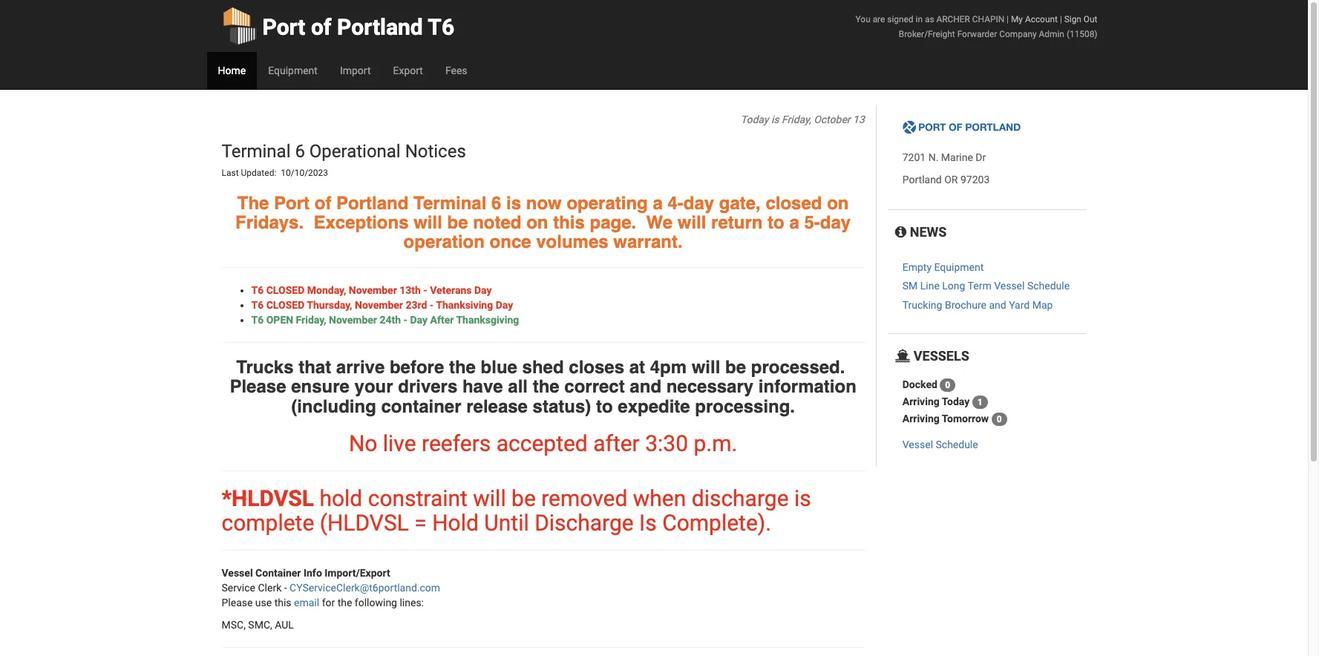 Task type: locate. For each thing, give the bounding box(es) containing it.
1 vertical spatial terminal
[[414, 193, 487, 214]]

be up processing.
[[725, 357, 746, 378]]

the left blue
[[449, 357, 476, 378]]

2 horizontal spatial be
[[725, 357, 746, 378]]

0 vertical spatial this
[[553, 212, 585, 233]]

1 vertical spatial friday,
[[296, 314, 326, 326]]

is right discharge
[[794, 486, 811, 511]]

necessary
[[666, 377, 754, 397]]

please inside trucks that arrive before the blue shed closes at 4pm will be processed. please ensure your drivers have all the correct and necessary information (including container release status) to expedite processing.
[[230, 377, 286, 397]]

1 vertical spatial of
[[315, 193, 331, 214]]

news
[[907, 224, 947, 240]]

vessel up service
[[222, 567, 253, 579]]

ensure
[[291, 377, 350, 397]]

will inside hold constraint will be removed when discharge is complete (hldvsl = hold until discharge is complete).
[[473, 486, 506, 511]]

thanksgiving
[[456, 314, 519, 326]]

the right for
[[338, 597, 352, 609]]

3:30
[[645, 431, 688, 457]]

your
[[355, 377, 393, 397]]

1 horizontal spatial equipment
[[934, 261, 984, 273]]

0 vertical spatial is
[[771, 114, 779, 125]]

1 horizontal spatial this
[[553, 212, 585, 233]]

t6
[[428, 14, 454, 40], [251, 284, 264, 296], [251, 299, 264, 311], [251, 314, 264, 326]]

be left noted
[[447, 212, 468, 233]]

equipment right home popup button
[[268, 65, 318, 76]]

terminal inside the port of portland terminal 6 is now operating a 4-day gate, closed on fridays .  exceptions will be noted on this page.  we will return to a 5-day operation once volumes warrant.
[[414, 193, 487, 214]]

import/export
[[325, 567, 390, 579]]

0 vertical spatial friday,
[[782, 114, 811, 125]]

p.m.
[[694, 431, 738, 457]]

of down 10/10/2023
[[315, 193, 331, 214]]

a left 4-
[[653, 193, 663, 214]]

1 horizontal spatial 6
[[492, 193, 501, 214]]

1 vertical spatial please
[[222, 597, 253, 609]]

and left yard
[[989, 299, 1007, 311]]

operational
[[309, 141, 401, 162]]

2 vertical spatial portland
[[336, 193, 409, 214]]

portland down terminal 6 operational notices last updated:  10/10/2023
[[336, 193, 409, 214]]

1 horizontal spatial |
[[1060, 14, 1062, 25]]

port
[[262, 14, 305, 40], [274, 193, 310, 214]]

port up equipment dropdown button
[[262, 14, 305, 40]]

be
[[447, 212, 468, 233], [725, 357, 746, 378], [512, 486, 536, 511]]

- inside vessel container info import/export service clerk - cyserviceclerk@t6portland.com please use this email for the following lines:
[[284, 582, 287, 594]]

please left that in the left bottom of the page
[[230, 377, 286, 397]]

the
[[449, 357, 476, 378], [533, 377, 560, 397], [338, 597, 352, 609]]

friday, left the october
[[782, 114, 811, 125]]

is left the october
[[771, 114, 779, 125]]

1 vertical spatial is
[[506, 193, 521, 214]]

2 vertical spatial is
[[794, 486, 811, 511]]

vessel up yard
[[994, 280, 1025, 292]]

to inside trucks that arrive before the blue shed closes at 4pm will be processed. please ensure your drivers have all the correct and necessary information (including container release status) to expedite processing.
[[596, 396, 613, 417]]

1 horizontal spatial is
[[771, 114, 779, 125]]

1 horizontal spatial to
[[768, 212, 785, 233]]

closes
[[569, 357, 624, 378]]

home
[[218, 65, 246, 76]]

is inside the port of portland terminal 6 is now operating a 4-day gate, closed on fridays .  exceptions will be noted on this page.  we will return to a 5-day operation once volumes warrant.
[[506, 193, 521, 214]]

be inside hold constraint will be removed when discharge is complete (hldvsl = hold until discharge is complete).
[[512, 486, 536, 511]]

operation
[[404, 232, 485, 253]]

1 | from the left
[[1007, 14, 1009, 25]]

schedule inside empty equipment sm line long term vessel schedule trucking brochure and yard map
[[1027, 280, 1070, 292]]

1 vertical spatial schedule
[[936, 439, 978, 451]]

october
[[814, 114, 851, 125]]

1 horizontal spatial schedule
[[1027, 280, 1070, 292]]

please inside vessel container info import/export service clerk - cyserviceclerk@t6portland.com please use this email for the following lines:
[[222, 597, 253, 609]]

1 vertical spatial to
[[596, 396, 613, 417]]

1 vertical spatial port
[[274, 193, 310, 214]]

2 closed from the top
[[266, 299, 305, 311]]

0 vertical spatial terminal
[[222, 141, 291, 162]]

terminal inside terminal 6 operational notices last updated:  10/10/2023
[[222, 141, 291, 162]]

complete
[[222, 510, 314, 536]]

will
[[414, 212, 442, 233], [678, 212, 706, 233], [692, 357, 720, 378], [473, 486, 506, 511]]

|
[[1007, 14, 1009, 25], [1060, 14, 1062, 25]]

1 horizontal spatial be
[[512, 486, 536, 511]]

0 horizontal spatial and
[[630, 377, 662, 397]]

sm line long term vessel schedule link
[[903, 280, 1070, 292]]

0 horizontal spatial on
[[527, 212, 548, 233]]

arriving
[[903, 396, 940, 407], [903, 413, 940, 425]]

0 horizontal spatial the
[[338, 597, 352, 609]]

vessel container info import/export service clerk - cyserviceclerk@t6portland.com please use this email for the following lines:
[[222, 567, 440, 609]]

equipment up long
[[934, 261, 984, 273]]

0 horizontal spatial is
[[506, 193, 521, 214]]

=
[[415, 510, 427, 536]]

this right use
[[274, 597, 291, 609]]

portland or 97203
[[903, 174, 990, 186]]

vessel for vessel schedule
[[903, 439, 933, 451]]

0 vertical spatial be
[[447, 212, 468, 233]]

tomorrow
[[942, 413, 989, 425]]

t6 left open on the top left
[[251, 314, 264, 326]]

1 vertical spatial equipment
[[934, 261, 984, 273]]

please
[[230, 377, 286, 397], [222, 597, 253, 609]]

map
[[1032, 299, 1053, 311]]

closed
[[266, 284, 305, 296], [266, 299, 305, 311]]

10/10/2023
[[281, 168, 328, 178]]

information
[[759, 377, 857, 397]]

forwarder
[[957, 29, 997, 39]]

1 vertical spatial day
[[496, 299, 513, 311]]

terminal
[[222, 141, 291, 162], [414, 193, 487, 214]]

archer
[[937, 14, 970, 25]]

today
[[741, 114, 769, 125], [942, 396, 970, 407]]

of
[[311, 14, 332, 40], [315, 193, 331, 214]]

vessel for vessel container info import/export service clerk - cyserviceclerk@t6portland.com please use this email for the following lines:
[[222, 567, 253, 579]]

portland down the 7201
[[903, 174, 942, 186]]

2 horizontal spatial vessel
[[994, 280, 1025, 292]]

discharge
[[692, 486, 789, 511]]

0 horizontal spatial 0
[[945, 380, 951, 391]]

0 vertical spatial to
[[768, 212, 785, 233]]

after
[[593, 431, 640, 457]]

docked
[[903, 378, 938, 390]]

schedule up map
[[1027, 280, 1070, 292]]

6 up once
[[492, 193, 501, 214]]

6 up 10/10/2023
[[295, 141, 305, 162]]

0 horizontal spatial vessel
[[222, 567, 253, 579]]

container
[[381, 396, 461, 417]]

port down 10/10/2023
[[274, 193, 310, 214]]

this inside vessel container info import/export service clerk - cyserviceclerk@t6portland.com please use this email for the following lines:
[[274, 597, 291, 609]]

0 vertical spatial today
[[741, 114, 769, 125]]

chapin
[[972, 14, 1005, 25]]

0 vertical spatial schedule
[[1027, 280, 1070, 292]]

a left 5-
[[790, 212, 799, 233]]

0 horizontal spatial friday,
[[296, 314, 326, 326]]

all
[[508, 377, 528, 397]]

on right 5-
[[827, 193, 849, 214]]

2 horizontal spatial is
[[794, 486, 811, 511]]

this inside the port of portland terminal 6 is now operating a 4-day gate, closed on fridays .  exceptions will be noted on this page.  we will return to a 5-day operation once volumes warrant.
[[553, 212, 585, 233]]

| left sign
[[1060, 14, 1062, 25]]

today is friday, october 13
[[741, 114, 865, 125]]

| left "my"
[[1007, 14, 1009, 25]]

(including
[[291, 396, 376, 417]]

1 horizontal spatial friday,
[[782, 114, 811, 125]]

be down accepted
[[512, 486, 536, 511]]

1 horizontal spatial and
[[989, 299, 1007, 311]]

0 horizontal spatial schedule
[[936, 439, 978, 451]]

arriving up vessel schedule link
[[903, 413, 940, 425]]

out
[[1084, 14, 1098, 25]]

dr
[[976, 152, 986, 164]]

0 vertical spatial please
[[230, 377, 286, 397]]

as
[[925, 14, 934, 25]]

1 vertical spatial and
[[630, 377, 662, 397]]

notices
[[405, 141, 466, 162]]

(11508)
[[1067, 29, 1098, 39]]

no live reefers accepted after 3:30 p.m.
[[349, 431, 738, 457]]

to up the after
[[596, 396, 613, 417]]

portland inside the port of portland terminal 6 is now operating a 4-day gate, closed on fridays .  exceptions will be noted on this page.  we will return to a 5-day operation once volumes warrant.
[[336, 193, 409, 214]]

0 vertical spatial portland
[[337, 14, 423, 40]]

warrant.
[[613, 232, 683, 253]]

0 horizontal spatial day
[[410, 314, 428, 326]]

0 right tomorrow
[[997, 414, 1002, 425]]

1 vertical spatial arriving
[[903, 413, 940, 425]]

november
[[349, 284, 397, 296], [355, 299, 403, 311], [329, 314, 377, 326]]

t6 closed monday, november 13th - veterans day t6 closed thursday, november 23rd - thanksiving day t6 open friday, november 24th - day after thanksgiving
[[251, 284, 519, 326]]

0 horizontal spatial terminal
[[222, 141, 291, 162]]

is left now
[[506, 193, 521, 214]]

0 vertical spatial november
[[349, 284, 397, 296]]

24th
[[380, 314, 401, 326]]

trucks that arrive before the blue shed closes at 4pm will be processed. please ensure your drivers have all the correct and necessary information (including container release status) to expedite processing.
[[230, 357, 857, 417]]

1 arriving from the top
[[903, 396, 940, 407]]

0 right docked
[[945, 380, 951, 391]]

1 vertical spatial 0
[[997, 414, 1002, 425]]

0 vertical spatial arriving
[[903, 396, 940, 407]]

1 horizontal spatial terminal
[[414, 193, 487, 214]]

arriving down docked
[[903, 396, 940, 407]]

no
[[349, 431, 377, 457]]

terminal up operation
[[414, 193, 487, 214]]

will right 4pm in the bottom of the page
[[692, 357, 720, 378]]

0 horizontal spatial a
[[653, 193, 663, 214]]

1 horizontal spatial vessel
[[903, 439, 933, 451]]

0 vertical spatial closed
[[266, 284, 305, 296]]

0 horizontal spatial to
[[596, 396, 613, 417]]

of up equipment dropdown button
[[311, 14, 332, 40]]

will down the 'reefers'
[[473, 486, 506, 511]]

0 vertical spatial vessel
[[994, 280, 1025, 292]]

day
[[474, 284, 492, 296], [496, 299, 513, 311], [410, 314, 428, 326]]

once
[[490, 232, 531, 253]]

email link
[[294, 597, 319, 609]]

hold constraint will be removed when discharge is complete (hldvsl = hold until discharge is complete).
[[222, 486, 811, 536]]

port of portland t6
[[262, 14, 454, 40]]

6 inside the port of portland terminal 6 is now operating a 4-day gate, closed on fridays .  exceptions will be noted on this page.  we will return to a 5-day operation once volumes warrant.
[[492, 193, 501, 214]]

day left "info circle" image
[[820, 212, 851, 233]]

1 vertical spatial vessel
[[903, 439, 933, 451]]

4pm
[[650, 357, 687, 378]]

2 horizontal spatial the
[[533, 377, 560, 397]]

vessel inside vessel container info import/export service clerk - cyserviceclerk@t6portland.com please use this email for the following lines:
[[222, 567, 253, 579]]

schedule down tomorrow
[[936, 439, 978, 451]]

0 horizontal spatial 6
[[295, 141, 305, 162]]

day up thanksiving
[[474, 284, 492, 296]]

- right 24th
[[404, 314, 408, 326]]

portland up import dropdown button
[[337, 14, 423, 40]]

have
[[462, 377, 503, 397]]

1 vertical spatial be
[[725, 357, 746, 378]]

2 vertical spatial be
[[512, 486, 536, 511]]

1 horizontal spatial day
[[474, 284, 492, 296]]

0 vertical spatial and
[[989, 299, 1007, 311]]

drivers
[[398, 377, 458, 397]]

- right 13th
[[423, 284, 427, 296]]

is
[[771, 114, 779, 125], [506, 193, 521, 214], [794, 486, 811, 511]]

0 vertical spatial 6
[[295, 141, 305, 162]]

- right clerk
[[284, 582, 287, 594]]

0 horizontal spatial equipment
[[268, 65, 318, 76]]

this right once
[[553, 212, 585, 233]]

13
[[853, 114, 865, 125]]

the right all
[[533, 377, 560, 397]]

1 vertical spatial 6
[[492, 193, 501, 214]]

vessel down docked 0 arriving today 1 arriving tomorrow 0
[[903, 439, 933, 451]]

1 vertical spatial closed
[[266, 299, 305, 311]]

1 closed from the top
[[266, 284, 305, 296]]

on right noted
[[527, 212, 548, 233]]

1 vertical spatial today
[[942, 396, 970, 407]]

0 horizontal spatial be
[[447, 212, 468, 233]]

correct
[[565, 377, 625, 397]]

1 vertical spatial this
[[274, 597, 291, 609]]

0 horizontal spatial |
[[1007, 14, 1009, 25]]

and right correct
[[630, 377, 662, 397]]

please down service
[[222, 597, 253, 609]]

terminal up the last
[[222, 141, 291, 162]]

t6 up trucks
[[251, 299, 264, 311]]

day down 23rd
[[410, 314, 428, 326]]

broker/freight
[[899, 29, 955, 39]]

equipment
[[268, 65, 318, 76], [934, 261, 984, 273]]

is inside hold constraint will be removed when discharge is complete (hldvsl = hold until discharge is complete).
[[794, 486, 811, 511]]

and inside trucks that arrive before the blue shed closes at 4pm will be processed. please ensure your drivers have all the correct and necessary information (including container release status) to expedite processing.
[[630, 377, 662, 397]]

now
[[526, 193, 562, 214]]

day up thanksgiving
[[496, 299, 513, 311]]

1 horizontal spatial today
[[942, 396, 970, 407]]

for
[[322, 597, 335, 609]]

vessel inside empty equipment sm line long term vessel schedule trucking brochure and yard map
[[994, 280, 1025, 292]]

vessel schedule link
[[903, 439, 978, 451]]

0 horizontal spatial this
[[274, 597, 291, 609]]

blue
[[481, 357, 517, 378]]

day left gate,
[[684, 193, 714, 214]]

friday, down the thursday,
[[296, 314, 326, 326]]

0 vertical spatial equipment
[[268, 65, 318, 76]]

signed
[[887, 14, 914, 25]]

to left 5-
[[768, 212, 785, 233]]

2 vertical spatial vessel
[[222, 567, 253, 579]]

be inside trucks that arrive before the blue shed closes at 4pm will be processed. please ensure your drivers have all the correct and necessary information (including container release status) to expedite processing.
[[725, 357, 746, 378]]

0 horizontal spatial day
[[684, 193, 714, 214]]

my account link
[[1011, 14, 1058, 25]]



Task type: vqa. For each thing, say whether or not it's contained in the screenshot.
second Arriving
yes



Task type: describe. For each thing, give the bounding box(es) containing it.
that
[[299, 357, 331, 378]]

at
[[629, 357, 645, 378]]

volumes
[[536, 232, 609, 253]]

info circle image
[[895, 226, 907, 239]]

closed
[[766, 193, 822, 214]]

msc,
[[222, 619, 246, 631]]

1 horizontal spatial the
[[449, 357, 476, 378]]

port of portland t6 link
[[222, 0, 454, 52]]

fees button
[[434, 52, 479, 89]]

the inside vessel container info import/export service clerk - cyserviceclerk@t6portland.com please use this email for the following lines:
[[338, 597, 352, 609]]

marine
[[941, 152, 973, 164]]

msc, smc, aul
[[222, 619, 294, 631]]

yard
[[1009, 299, 1030, 311]]

1 horizontal spatial 0
[[997, 414, 1002, 425]]

t6 up fees dropdown button
[[428, 14, 454, 40]]

processed.
[[751, 357, 845, 378]]

import button
[[329, 52, 382, 89]]

will right we
[[678, 212, 706, 233]]

6 inside terminal 6 operational notices last updated:  10/10/2023
[[295, 141, 305, 162]]

0 vertical spatial day
[[474, 284, 492, 296]]

cyserviceclerk@t6portland.com link
[[290, 582, 440, 594]]

trucking brochure and yard map link
[[903, 299, 1053, 311]]

discharge
[[535, 510, 634, 536]]

exceptions
[[314, 212, 409, 233]]

vessel schedule
[[903, 439, 978, 451]]

t6 down fridays
[[251, 284, 264, 296]]

2 | from the left
[[1060, 14, 1062, 25]]

release
[[466, 396, 528, 417]]

2 vertical spatial november
[[329, 314, 377, 326]]

is
[[639, 510, 657, 536]]

to inside the port of portland terminal 6 is now operating a 4-day gate, closed on fridays .  exceptions will be noted on this page.  we will return to a 5-day operation once volumes warrant.
[[768, 212, 785, 233]]

13th
[[400, 284, 421, 296]]

1 horizontal spatial a
[[790, 212, 799, 233]]

0 vertical spatial 0
[[945, 380, 951, 391]]

after
[[430, 314, 454, 326]]

noted
[[473, 212, 522, 233]]

friday, inside the t6 closed monday, november 13th - veterans day t6 closed thursday, november 23rd - thanksiving day t6 open friday, november 24th - day after thanksgiving
[[296, 314, 326, 326]]

trucks
[[236, 357, 294, 378]]

veterans
[[430, 284, 472, 296]]

1 horizontal spatial day
[[820, 212, 851, 233]]

1 horizontal spatial on
[[827, 193, 849, 214]]

we
[[646, 212, 673, 233]]

will inside trucks that arrive before the blue shed closes at 4pm will be processed. please ensure your drivers have all the correct and necessary information (including container release status) to expedite processing.
[[692, 357, 720, 378]]

last
[[222, 168, 239, 178]]

expedite
[[618, 396, 690, 417]]

thursday,
[[307, 299, 352, 311]]

and inside empty equipment sm line long term vessel schedule trucking brochure and yard map
[[989, 299, 1007, 311]]

my
[[1011, 14, 1023, 25]]

ship image
[[895, 350, 910, 363]]

empty equipment sm line long term vessel schedule trucking brochure and yard map
[[903, 261, 1070, 311]]

97203
[[961, 174, 990, 186]]

23rd
[[406, 299, 427, 311]]

be inside the port of portland terminal 6 is now operating a 4-day gate, closed on fridays .  exceptions will be noted on this page.  we will return to a 5-day operation once volumes warrant.
[[447, 212, 468, 233]]

0 vertical spatial port
[[262, 14, 305, 40]]

0 vertical spatial of
[[311, 14, 332, 40]]

equipment button
[[257, 52, 329, 89]]

the port of portland terminal 6 is now operating a 4-day gate, closed on fridays .  exceptions will be noted on this page.  we will return to a 5-day operation once volumes warrant.
[[235, 193, 851, 253]]

4-
[[668, 193, 684, 214]]

1
[[978, 397, 983, 408]]

aul
[[275, 619, 294, 631]]

term
[[968, 280, 992, 292]]

sm
[[903, 280, 918, 292]]

container
[[255, 567, 301, 579]]

1 vertical spatial november
[[355, 299, 403, 311]]

hold
[[320, 486, 363, 511]]

7201 n. marine dr
[[903, 152, 986, 164]]

constraint
[[368, 486, 468, 511]]

account
[[1025, 14, 1058, 25]]

processing.
[[695, 396, 795, 417]]

trucking
[[903, 299, 943, 311]]

before
[[390, 357, 444, 378]]

0 horizontal spatial today
[[741, 114, 769, 125]]

*hldvsl
[[222, 486, 314, 511]]

the
[[237, 193, 269, 214]]

empty equipment link
[[903, 261, 984, 273]]

company
[[1000, 29, 1037, 39]]

- right 23rd
[[430, 299, 434, 311]]

will right exceptions
[[414, 212, 442, 233]]

you are signed in as archer chapin | my account | sign out broker/freight forwarder company admin (11508)
[[856, 14, 1098, 39]]

2 vertical spatial day
[[410, 314, 428, 326]]

open
[[266, 314, 293, 326]]

today inside docked 0 arriving today 1 arriving tomorrow 0
[[942, 396, 970, 407]]

use
[[255, 597, 272, 609]]

are
[[873, 14, 885, 25]]

arrive
[[336, 357, 385, 378]]

(hldvsl
[[320, 510, 409, 536]]

home button
[[207, 52, 257, 89]]

port of portland t6 image
[[903, 120, 1021, 135]]

smc,
[[248, 619, 272, 631]]

n.
[[929, 152, 939, 164]]

7201
[[903, 152, 926, 164]]

sign
[[1064, 14, 1082, 25]]

2 arriving from the top
[[903, 413, 940, 425]]

email
[[294, 597, 319, 609]]

when
[[633, 486, 686, 511]]

cyserviceclerk@t6portland.com
[[290, 582, 440, 594]]

equipment inside empty equipment sm line long term vessel schedule trucking brochure and yard map
[[934, 261, 984, 273]]

operating
[[567, 193, 648, 214]]

service
[[222, 582, 255, 594]]

hold
[[432, 510, 479, 536]]

1 vertical spatial portland
[[903, 174, 942, 186]]

status)
[[533, 396, 591, 417]]

2 horizontal spatial day
[[496, 299, 513, 311]]

import
[[340, 65, 371, 76]]

equipment inside dropdown button
[[268, 65, 318, 76]]

of inside the port of portland terminal 6 is now operating a 4-day gate, closed on fridays .  exceptions will be noted on this page.  we will return to a 5-day operation once volumes warrant.
[[315, 193, 331, 214]]

reefers
[[422, 431, 491, 457]]

terminal 6 operational notices last updated:  10/10/2023
[[222, 141, 470, 178]]

port inside the port of portland terminal 6 is now operating a 4-day gate, closed on fridays .  exceptions will be noted on this page.  we will return to a 5-day operation once volumes warrant.
[[274, 193, 310, 214]]

5-
[[804, 212, 820, 233]]



